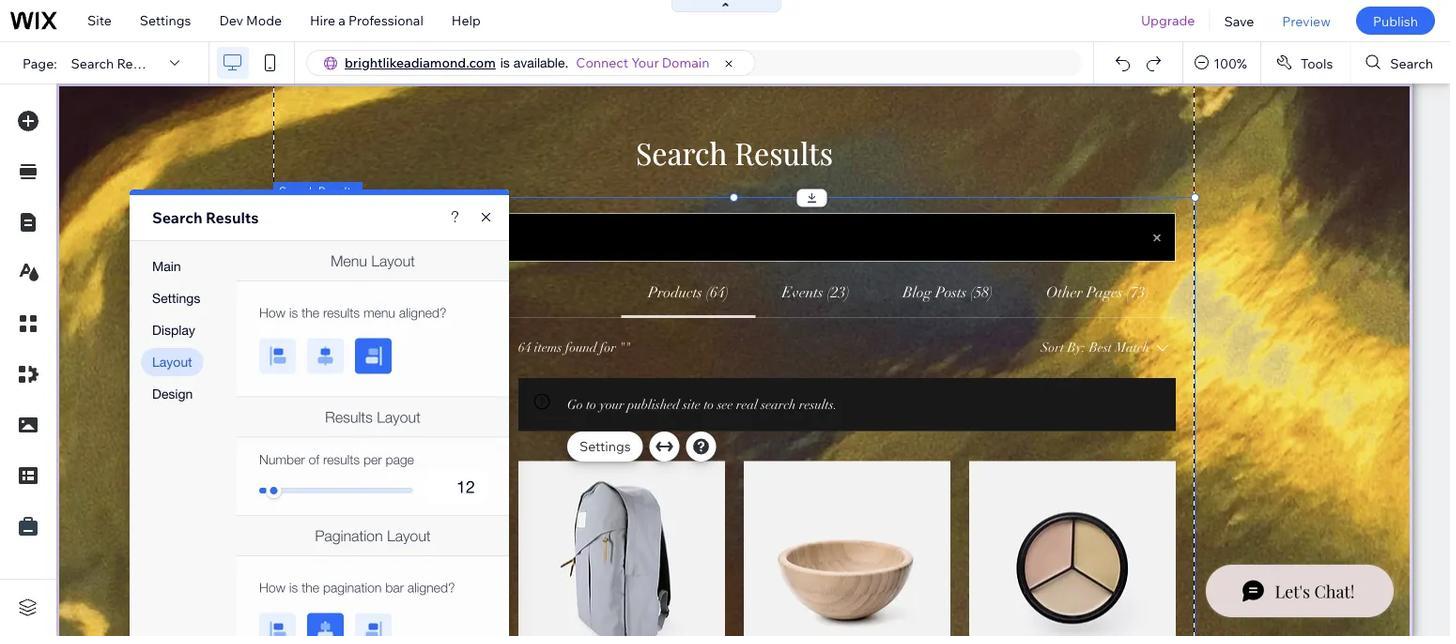 Task type: describe. For each thing, give the bounding box(es) containing it.
help
[[452, 12, 481, 29]]

tools
[[1301, 55, 1333, 71]]

mode
[[246, 12, 282, 29]]

preview button
[[1268, 0, 1345, 41]]

hire
[[310, 12, 335, 29]]

tools button
[[1261, 42, 1350, 84]]

site
[[87, 12, 112, 29]]

brightlikeadiamond.com
[[345, 54, 496, 71]]

a
[[338, 12, 346, 29]]

1 vertical spatial results
[[318, 184, 357, 198]]

100% button
[[1184, 42, 1260, 84]]

100%
[[1214, 55, 1247, 71]]

hire a professional
[[310, 12, 423, 29]]

0 vertical spatial results
[[117, 55, 162, 71]]

1 vertical spatial search results
[[279, 184, 357, 198]]

save
[[1224, 12, 1254, 29]]

search button
[[1351, 42, 1450, 84]]

2 vertical spatial search results
[[152, 209, 259, 227]]

0 vertical spatial search results
[[71, 55, 162, 71]]



Task type: locate. For each thing, give the bounding box(es) containing it.
publish button
[[1356, 7, 1435, 35]]

domain
[[662, 54, 710, 71]]

dev mode
[[219, 12, 282, 29]]

is
[[500, 55, 510, 70]]

search results
[[71, 55, 162, 71], [279, 184, 357, 198], [152, 209, 259, 227]]

0 vertical spatial settings
[[140, 12, 191, 29]]

1 horizontal spatial results
[[206, 209, 259, 227]]

is available. connect your domain
[[500, 54, 710, 71]]

settings
[[140, 12, 191, 29], [579, 439, 631, 455]]

0 horizontal spatial settings
[[140, 12, 191, 29]]

2 horizontal spatial results
[[318, 184, 357, 198]]

save button
[[1210, 0, 1268, 41]]

preview
[[1282, 12, 1331, 29]]

your
[[631, 54, 659, 71]]

results
[[117, 55, 162, 71], [318, 184, 357, 198], [206, 209, 259, 227]]

search
[[71, 55, 114, 71], [1390, 55, 1433, 71], [279, 184, 316, 198], [152, 209, 202, 227]]

dev
[[219, 12, 243, 29]]

connect
[[576, 54, 628, 71]]

upgrade
[[1141, 12, 1195, 29]]

2 vertical spatial results
[[206, 209, 259, 227]]

available.
[[513, 55, 569, 70]]

professional
[[348, 12, 423, 29]]

search inside button
[[1390, 55, 1433, 71]]

publish
[[1373, 12, 1418, 29]]

1 horizontal spatial settings
[[579, 439, 631, 455]]

1 vertical spatial settings
[[579, 439, 631, 455]]

0 horizontal spatial results
[[117, 55, 162, 71]]



Task type: vqa. For each thing, say whether or not it's contained in the screenshot.
the "Settings"
yes



